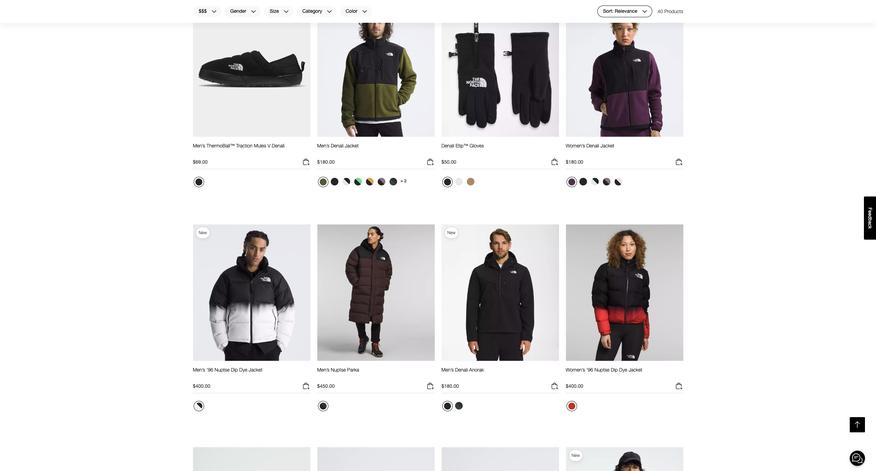 Task type: locate. For each thing, give the bounding box(es) containing it.
nuptse for women's
[[595, 367, 610, 373]]

fawn grey/tnf black image left summit navy/pine needle icon
[[378, 178, 385, 186]]

men's for men's denali jacket
[[317, 143, 330, 149]]

tnf black radio left summit navy/pine needle radio
[[442, 401, 453, 411]]

$180.00 button down 'anorak'
[[442, 382, 559, 394]]

tnf black image
[[331, 178, 338, 186], [444, 179, 451, 186]]

0 horizontal spatial dye
[[239, 367, 247, 373]]

dip for women's '96 nuptse dip dye jacket
[[611, 367, 618, 373]]

fawn grey/tnf black image left white dune/tnf black image
[[603, 178, 611, 186]]

denali etip™ gloves button
[[442, 143, 484, 155]]

$180.00 button up fawn grey/tnf black option at the top
[[317, 158, 435, 169]]

men's
[[193, 143, 205, 149], [317, 143, 330, 149], [193, 367, 205, 373], [317, 367, 330, 373], [442, 367, 454, 373]]

e
[[868, 210, 873, 213], [868, 213, 873, 216]]

men's '96 nuptse dip dye jacket
[[193, 367, 263, 373]]

dye inside button
[[239, 367, 247, 373]]

$180.00 down men's denali jacket button
[[317, 159, 335, 165]]

tnf black image right forest olive option
[[331, 178, 338, 186]]

1 dye from the left
[[239, 367, 247, 373]]

TNF Black Nature Texture Print-TNF Black radio
[[341, 176, 352, 187], [590, 176, 601, 187]]

dip inside women's '96 nuptse dip dye jacket button
[[611, 367, 618, 373]]

base camp duffel—m image
[[442, 447, 559, 471]]

men's thermoball™ traction mules v denali button
[[193, 143, 285, 155]]

$400.00 button down women's '96 nuptse dip dye jacket button
[[566, 382, 683, 394]]

women's
[[566, 143, 585, 149], [566, 367, 585, 373]]

1 '96 from the left
[[207, 367, 213, 373]]

TNF Black radio
[[442, 177, 453, 187], [442, 401, 453, 411]]

almond butter image
[[467, 178, 474, 186]]

women's inside button
[[566, 367, 585, 373]]

$180.00 button up white dune/tnf black radio
[[566, 158, 683, 169]]

Coal Brown/TNF Black radio
[[318, 401, 328, 411]]

men's thermoball™ traction mules v denali
[[193, 143, 285, 149]]

2 women's from the top
[[566, 367, 585, 373]]

chlorophyll green digital distortion print/tnf black image
[[354, 178, 362, 186]]

0 vertical spatial women's
[[566, 143, 585, 149]]

1 horizontal spatial tnf black image
[[444, 179, 451, 186]]

tnf black radio left the gardenia white icon
[[442, 177, 453, 187]]

0 horizontal spatial $400.00
[[193, 383, 210, 389]]

$400.00
[[193, 383, 210, 389], [566, 383, 584, 389]]

sort: relevance
[[603, 8, 638, 14]]

tnf black image
[[579, 178, 587, 186], [444, 403, 451, 410]]

0 horizontal spatial tnf black nature texture print-tnf black radio
[[341, 176, 352, 187]]

1 vertical spatial women's
[[566, 367, 585, 373]]

+ 2
[[401, 179, 407, 183]]

1 horizontal spatial $180.00
[[442, 383, 459, 389]]

0 horizontal spatial fawn grey/tnf black image
[[378, 178, 385, 186]]

'96 inside button
[[207, 367, 213, 373]]

anorak
[[469, 367, 484, 373]]

$choose color$ option group for women's denali jacket
[[566, 176, 625, 190]]

sort: relevance button
[[597, 6, 652, 17]]

category
[[303, 8, 322, 14]]

$400.00 up 'fiery red dip dye small print' icon
[[566, 383, 584, 389]]

1 horizontal spatial '96
[[587, 367, 593, 373]]

1 horizontal spatial $400.00
[[566, 383, 584, 389]]

1 vertical spatial tnf black image
[[444, 403, 451, 410]]

f
[[868, 207, 873, 210]]

1 horizontal spatial tnf black nature texture print-tnf black image
[[591, 178, 599, 186]]

1 horizontal spatial tnf black image
[[579, 178, 587, 186]]

fawn grey/tnf black image inside radio
[[603, 178, 611, 186]]

1 women's from the top
[[566, 143, 585, 149]]

$400.00 button down men's '96 nuptse dip dye jacket button
[[193, 382, 310, 394]]

0 vertical spatial tnf black radio
[[442, 177, 453, 187]]

fawn grey/tnf black image
[[378, 178, 385, 186], [603, 178, 611, 186]]

1 horizontal spatial tnf black radio
[[578, 176, 589, 187]]

tnf black image for tnf black option related to $50.00
[[444, 179, 451, 186]]

white dune/tnf black image
[[615, 178, 622, 186]]

tnf black image right "black currant purple" icon
[[579, 178, 587, 186]]

Summit Gold/TNF Black radio
[[364, 176, 375, 187]]

0 horizontal spatial tnf black radio
[[329, 176, 340, 187]]

nuptse inside button
[[595, 367, 610, 373]]

3 nuptse from the left
[[595, 367, 610, 373]]

0 vertical spatial tnf black image
[[579, 178, 587, 186]]

1 tnf black radio from the top
[[442, 177, 453, 187]]

dye
[[239, 367, 247, 373], [619, 367, 627, 373]]

Almond Butter radio
[[465, 176, 476, 187]]

$50.00 button
[[442, 158, 559, 169]]

2 $400.00 from the left
[[566, 383, 584, 389]]

$400.00 button for men's '96 nuptse dip dye jacket
[[193, 382, 310, 394]]

1 $400.00 from the left
[[193, 383, 210, 389]]

tnf black radio for $50.00
[[442, 177, 453, 187]]

nuptse for men's
[[215, 367, 230, 373]]

$400.00 up the tnf black dip dye option on the left
[[193, 383, 210, 389]]

denali for men's denali jacket
[[331, 143, 344, 149]]

0 horizontal spatial tnf black image
[[331, 178, 338, 186]]

1 tnf black nature texture print-tnf black image from the left
[[343, 178, 350, 186]]

women's '96 nuptse dip dye jacket image
[[566, 224, 683, 361]]

'96 inside button
[[587, 367, 593, 373]]

nuptse
[[215, 367, 230, 373], [331, 367, 346, 373], [595, 367, 610, 373]]

$180.00 down women's denali jacket button at the right of the page
[[566, 159, 584, 165]]

back to top image
[[853, 420, 862, 429]]

0 horizontal spatial nuptse
[[215, 367, 230, 373]]

1 horizontal spatial dip
[[611, 367, 618, 373]]

1 e from the top
[[868, 210, 873, 213]]

0 horizontal spatial $180.00
[[317, 159, 335, 165]]

v
[[268, 143, 271, 149]]

tnf black nature texture print-tnf black image left fawn grey/tnf black radio
[[591, 178, 599, 186]]

c
[[868, 224, 873, 226]]

White Dune/TNF Black radio
[[613, 176, 624, 187]]

1 horizontal spatial tnf black nature texture print-tnf black radio
[[590, 176, 601, 187]]

b
[[868, 218, 873, 221]]

2 tnf black nature texture print-tnf black radio from the left
[[590, 176, 601, 187]]

women's inside button
[[566, 143, 585, 149]]

tnf black nature texture print-tnf black radio for fawn grey/tnf black radio
[[590, 176, 601, 187]]

$400.00 for men's
[[193, 383, 210, 389]]

0 horizontal spatial $400.00 button
[[193, 382, 310, 394]]

Fawn Grey/TNF Black radio
[[376, 176, 387, 187]]

men's for men's thermoball™ traction mules v denali
[[193, 143, 205, 149]]

2 horizontal spatial $180.00
[[566, 159, 584, 165]]

$$$
[[199, 8, 207, 14]]

1 horizontal spatial fawn grey/tnf black image
[[603, 178, 611, 186]]

$400.00 for women's
[[566, 383, 584, 389]]

tnf black image inside option
[[444, 179, 451, 186]]

Summit Navy/Pine Needle radio
[[388, 176, 399, 187]]

1 tnf black nature texture print-tnf black radio from the left
[[341, 176, 352, 187]]

men's '96 nuptse dip dye jacket button
[[193, 367, 263, 379]]

men's inside 'button'
[[442, 367, 454, 373]]

$180.00 for women's denali jacket
[[566, 159, 584, 165]]

e up d
[[868, 210, 873, 213]]

dye inside button
[[619, 367, 627, 373]]

1 horizontal spatial $400.00 button
[[566, 382, 683, 394]]

e up b
[[868, 213, 873, 216]]

$choose color$ option group
[[317, 176, 400, 190], [442, 176, 477, 190], [566, 176, 625, 190], [442, 400, 465, 414]]

new
[[323, 6, 331, 11], [199, 230, 207, 235], [448, 230, 456, 235], [572, 453, 580, 458]]

denali inside 'button'
[[455, 367, 468, 373]]

0 horizontal spatial '96
[[207, 367, 213, 373]]

2 '96 from the left
[[587, 367, 593, 373]]

$180.00 down men's denali anorak 'button'
[[442, 383, 459, 389]]

dip
[[231, 367, 238, 373], [611, 367, 618, 373]]

women's '96 nuptse dip dye jacket
[[566, 367, 643, 373]]

$180.00 for men's denali anorak
[[442, 383, 459, 389]]

2 tnf black radio from the top
[[442, 401, 453, 411]]

1 nuptse from the left
[[215, 367, 230, 373]]

tnf black radio right "black currant purple" icon
[[578, 176, 589, 187]]

women's '96 nuptse dip dye jacket button
[[566, 367, 643, 379]]

black currant purple image
[[568, 179, 575, 186]]

Black Currant Purple radio
[[567, 177, 577, 187]]

0 horizontal spatial $180.00 button
[[317, 158, 435, 169]]

2 fawn grey/tnf black image from the left
[[603, 178, 611, 186]]

tnf black nature texture print-tnf black image
[[343, 178, 350, 186], [591, 178, 599, 186]]

0 horizontal spatial tnf black nature texture print-tnf black image
[[343, 178, 350, 186]]

$69.00
[[193, 159, 208, 165]]

2 tnf black nature texture print-tnf black image from the left
[[591, 178, 599, 186]]

TNF Black radio
[[329, 176, 340, 187], [578, 176, 589, 187]]

color
[[346, 8, 358, 14]]

2 horizontal spatial $180.00 button
[[566, 158, 683, 169]]

+ 2 button
[[400, 176, 408, 186]]

men's thermoball™ traction mules v denali image
[[193, 0, 310, 137]]

2 tnf black radio from the left
[[578, 176, 589, 187]]

women's denali jacket image
[[566, 0, 683, 137]]

2 horizontal spatial nuptse
[[595, 367, 610, 373]]

Fawn Grey/TNF Black radio
[[601, 176, 612, 187]]

2 dip from the left
[[611, 367, 618, 373]]

1 horizontal spatial nuptse
[[331, 367, 346, 373]]

summit navy/pine needle image
[[389, 178, 397, 186]]

tnf black nature texture print-tnf black radio left fawn grey/tnf black radio
[[590, 176, 601, 187]]

jacket
[[345, 143, 359, 149], [601, 143, 614, 149], [249, 367, 263, 373], [629, 367, 643, 373]]

fawn grey/tnf black image inside option
[[378, 178, 385, 186]]

men's nuptse parka
[[317, 367, 359, 373]]

$180.00 for men's denali jacket
[[317, 159, 335, 165]]

2 dye from the left
[[619, 367, 627, 373]]

tnf black nature texture print-tnf black radio left chlorophyll green digital distortion print/tnf black option
[[341, 176, 352, 187]]

traction
[[236, 143, 253, 149]]

1 vertical spatial tnf black radio
[[442, 401, 453, 411]]

tnf black nature texture print-tnf black image for tnf black nature texture print-tnf black option for chlorophyll green digital distortion print/tnf black option
[[343, 178, 350, 186]]

dip inside men's '96 nuptse dip dye jacket button
[[231, 367, 238, 373]]

mules
[[254, 143, 266, 149]]

products
[[665, 8, 683, 14]]

2
[[404, 179, 407, 183]]

1 dip from the left
[[231, 367, 238, 373]]

2 nuptse from the left
[[331, 367, 346, 373]]

coal brown/tnf black image
[[320, 403, 327, 410]]

tnf black image left summit navy/pine needle radio
[[444, 403, 451, 410]]

summit gold/tnf black image
[[366, 178, 374, 186]]

1 $400.00 button from the left
[[193, 382, 310, 394]]

gender
[[230, 8, 246, 14]]

'96
[[207, 367, 213, 373], [587, 367, 593, 373]]

denali
[[272, 143, 285, 149], [331, 143, 344, 149], [442, 143, 454, 149], [587, 143, 599, 149], [455, 367, 468, 373]]

1 horizontal spatial $180.00 button
[[442, 382, 559, 394]]

tnf black/tnf black image
[[195, 179, 202, 186]]

1 fawn grey/tnf black image from the left
[[378, 178, 385, 186]]

base camp duffel—xs image
[[193, 447, 310, 471]]

tnf black image left the gardenia white icon
[[444, 179, 451, 186]]

40
[[658, 8, 663, 14]]

tnf black radio right forest olive option
[[329, 176, 340, 187]]

$180.00 button
[[317, 158, 435, 169], [566, 158, 683, 169], [442, 382, 559, 394]]

1 horizontal spatial dye
[[619, 367, 627, 373]]

men's '96 nuptse dip dye jacket image
[[193, 224, 310, 361]]

$400.00 button
[[193, 382, 310, 394], [566, 382, 683, 394]]

2 $400.00 button from the left
[[566, 382, 683, 394]]

$180.00
[[317, 159, 335, 165], [566, 159, 584, 165], [442, 383, 459, 389]]

men's denali vest image
[[566, 447, 683, 471]]

0 horizontal spatial dip
[[231, 367, 238, 373]]

1 tnf black radio from the left
[[329, 176, 340, 187]]

color button
[[340, 6, 372, 17]]

tnf black nature texture print-tnf black image left chlorophyll green digital distortion print/tnf black option
[[343, 178, 350, 186]]



Task type: describe. For each thing, give the bounding box(es) containing it.
$450.00
[[317, 383, 335, 389]]

2 e from the top
[[868, 213, 873, 216]]

etip™
[[456, 143, 468, 149]]

k
[[868, 226, 873, 229]]

fawn grey/tnf black image for fawn grey/tnf black option at the top
[[378, 178, 385, 186]]

men's denali jacket image
[[317, 0, 435, 137]]

d
[[868, 216, 873, 218]]

relevance
[[615, 8, 638, 14]]

0 horizontal spatial tnf black image
[[444, 403, 451, 410]]

'96 for men's
[[207, 367, 213, 373]]

men's for men's '96 nuptse dip dye jacket
[[193, 367, 205, 373]]

$450.00 button
[[317, 382, 435, 394]]

jacket inside button
[[629, 367, 643, 373]]

men's denali jacket button
[[317, 143, 359, 155]]

gardenia white image
[[455, 178, 463, 186]]

tnf black radio for $180.00
[[442, 401, 453, 411]]

tnf black radio for forest olive option
[[329, 176, 340, 187]]

men's denali anorak image
[[442, 224, 559, 361]]

denali for women's denali jacket
[[587, 143, 599, 149]]

men's nuptse parka button
[[317, 367, 359, 379]]

new for men's denali anorak
[[448, 230, 456, 235]]

sort:
[[603, 8, 614, 14]]

parka
[[347, 367, 359, 373]]

a
[[868, 221, 873, 224]]

new for men's denali jacket
[[323, 6, 331, 11]]

Summit Navy/Pine Needle radio
[[453, 400, 464, 411]]

tnf black nature texture print-tnf black image for tnf black nature texture print-tnf black option corresponding to fawn grey/tnf black radio
[[591, 178, 599, 186]]

tnf black image for tnf black radio related to forest olive option
[[331, 178, 338, 186]]

denali for men's denali anorak
[[455, 367, 468, 373]]

dye for women's '96 nuptse dip dye jacket
[[619, 367, 627, 373]]

fiery red dip dye small print image
[[568, 403, 575, 410]]

Fiery Red Dip Dye Small Print radio
[[567, 401, 577, 411]]

men's nuptse parka image
[[317, 224, 435, 361]]

men's for men's nuptse parka
[[317, 367, 330, 373]]

fawn grey/tnf black image for fawn grey/tnf black radio
[[603, 178, 611, 186]]

denali etip™ gloves
[[442, 143, 484, 149]]

dip for men's '96 nuptse dip dye jacket
[[231, 367, 238, 373]]

women's denali jacket button
[[566, 143, 614, 155]]

men's for men's denali anorak
[[442, 367, 454, 373]]

TNF BLACK DIP DYE radio
[[194, 401, 204, 411]]

f e e d b a c k button
[[864, 196, 876, 240]]

men's denali jacket
[[317, 143, 359, 149]]

$180.00 button for men's denali anorak
[[442, 382, 559, 394]]

tnf black nature texture print-tnf black radio for chlorophyll green digital distortion print/tnf black option
[[341, 176, 352, 187]]

women's denali jacket
[[566, 143, 614, 149]]

$$$ button
[[193, 6, 222, 17]]

40 products
[[658, 8, 683, 14]]

size button
[[264, 6, 294, 17]]

$choose color$ option group for denali etip™ gloves
[[442, 176, 477, 190]]

men's denali anorak button
[[442, 367, 484, 379]]

gender button
[[224, 6, 261, 17]]

Gardenia White radio
[[453, 176, 464, 187]]

'96 for women's
[[587, 367, 593, 373]]

TNF Black/TNF Black radio
[[194, 177, 204, 187]]

size
[[270, 8, 279, 14]]

base camp duffel—s image
[[317, 447, 435, 471]]

tnf black dip dye image
[[195, 403, 202, 410]]

Forest Olive radio
[[318, 177, 328, 187]]

$180.00 button for women's denali jacket
[[566, 158, 683, 169]]

$choose color$ option group for men's denali anorak
[[442, 400, 465, 414]]

$400.00 button for women's '96 nuptse dip dye jacket
[[566, 382, 683, 394]]

summit navy/pine needle image
[[455, 402, 463, 410]]

women's for women's '96 nuptse dip dye jacket
[[566, 367, 585, 373]]

thermoball™
[[207, 143, 235, 149]]

tnf black radio for black currant purple option
[[578, 176, 589, 187]]

40 products status
[[658, 6, 683, 17]]

category button
[[297, 6, 337, 17]]

$69.00 button
[[193, 158, 310, 169]]

dye for men's '96 nuptse dip dye jacket
[[239, 367, 247, 373]]

$50.00
[[442, 159, 456, 165]]

men's denali anorak
[[442, 367, 484, 373]]

f e e d b a c k
[[868, 207, 873, 229]]

Chlorophyll Green Digital Distortion Print/TNF Black radio
[[353, 176, 364, 187]]

denali etip™ gloves image
[[442, 0, 559, 137]]

women's for women's denali jacket
[[566, 143, 585, 149]]

new for men's '96 nuptse dip dye jacket
[[199, 230, 207, 235]]

$180.00 button for men's denali jacket
[[317, 158, 435, 169]]

forest olive image
[[320, 179, 327, 186]]

+
[[401, 179, 403, 183]]

gloves
[[470, 143, 484, 149]]



Task type: vqa. For each thing, say whether or not it's contained in the screenshot.
Forest Olive icon
yes



